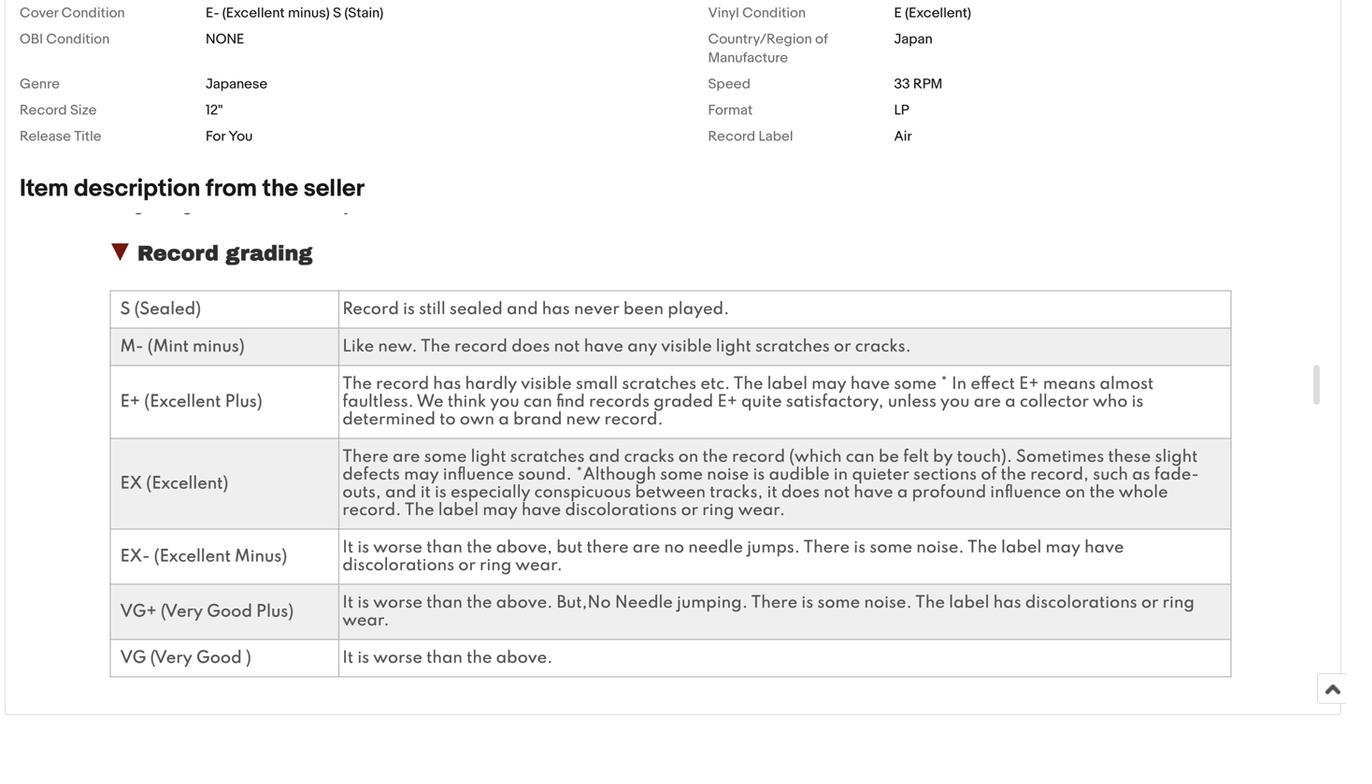 Task type: locate. For each thing, give the bounding box(es) containing it.
33 rpm
[[895, 76, 943, 92]]

vinyl
[[709, 5, 740, 21]]

e- (excellent minus) s (stain)
[[206, 5, 384, 21]]

genre
[[20, 76, 60, 92]]

record up 'release'
[[20, 102, 67, 119]]

(excellent
[[222, 5, 285, 21]]

12"
[[206, 102, 223, 119]]

country/region of manufacture
[[709, 31, 828, 66]]

size
[[70, 102, 97, 119]]

1 vertical spatial record
[[709, 128, 756, 145]]

minus)
[[288, 5, 330, 21]]

1 horizontal spatial record
[[709, 128, 756, 145]]

record
[[20, 102, 67, 119], [709, 128, 756, 145]]

title
[[74, 128, 101, 145]]

japan
[[895, 31, 933, 48]]

air
[[895, 128, 912, 145]]

condition for vinyl condition
[[743, 5, 806, 21]]

0 horizontal spatial record
[[20, 102, 67, 119]]

condition up obi condition
[[61, 5, 125, 21]]

record down format in the right top of the page
[[709, 128, 756, 145]]

(excellent)
[[905, 5, 972, 21]]

e
[[895, 5, 902, 21]]

speed
[[709, 76, 751, 92]]

cover
[[20, 5, 58, 21]]

condition up the country/region
[[743, 5, 806, 21]]

release title
[[20, 128, 101, 145]]

cover condition
[[20, 5, 125, 21]]

condition
[[61, 5, 125, 21], [743, 5, 806, 21], [46, 31, 110, 48]]

record size
[[20, 102, 97, 119]]

0 vertical spatial record
[[20, 102, 67, 119]]

condition down cover condition
[[46, 31, 110, 48]]

record for record label
[[709, 128, 756, 145]]



Task type: vqa. For each thing, say whether or not it's contained in the screenshot.


Task type: describe. For each thing, give the bounding box(es) containing it.
e-
[[206, 5, 219, 21]]

s
[[333, 5, 341, 21]]

item description from the seller
[[20, 174, 365, 203]]

release
[[20, 128, 71, 145]]

format
[[709, 102, 753, 119]]

condition for obi condition
[[46, 31, 110, 48]]

item
[[20, 174, 69, 203]]

e (excellent)
[[895, 5, 972, 21]]

obi
[[20, 31, 43, 48]]

obi condition
[[20, 31, 110, 48]]

of
[[816, 31, 828, 48]]

lp
[[895, 102, 910, 119]]

the
[[262, 174, 298, 203]]

rpm
[[914, 76, 943, 92]]

description
[[74, 174, 200, 203]]

record label
[[709, 128, 794, 145]]

condition for cover condition
[[61, 5, 125, 21]]

record for record size
[[20, 102, 67, 119]]

for
[[206, 128, 225, 145]]

label
[[759, 128, 794, 145]]

for you
[[206, 128, 253, 145]]

vinyl condition
[[709, 5, 806, 21]]

manufacture
[[709, 49, 789, 66]]

(stain)
[[345, 5, 384, 21]]

seller
[[304, 174, 365, 203]]

you
[[229, 128, 253, 145]]

japanese
[[206, 76, 268, 92]]

from
[[206, 174, 257, 203]]

country/region
[[709, 31, 813, 48]]

none
[[206, 31, 244, 48]]

33
[[895, 76, 911, 92]]



